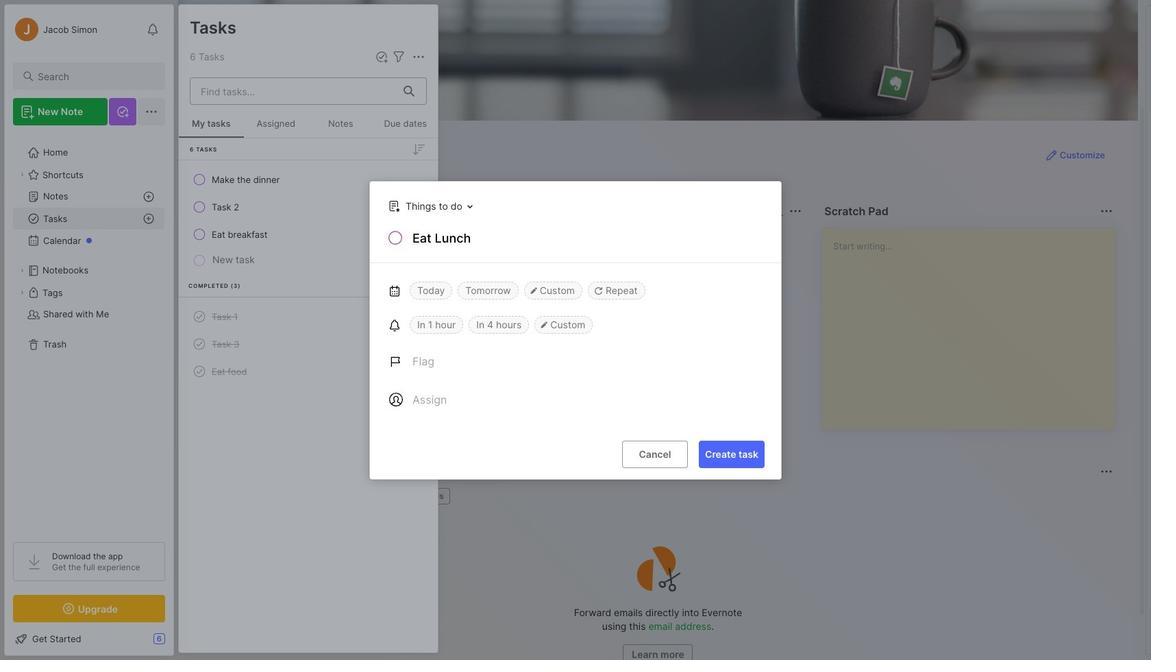 Task type: locate. For each thing, give the bounding box(es) containing it.
expand tags image
[[18, 289, 26, 297]]

1 row from the top
[[184, 167, 433, 192]]

collapse 01_completed image
[[411, 279, 425, 293]]

4 row from the top
[[184, 304, 433, 329]]

row
[[184, 167, 433, 192], [184, 195, 433, 219], [184, 222, 433, 247], [184, 304, 433, 329], [184, 332, 433, 357], [184, 359, 433, 384]]

new task image
[[375, 50, 389, 64]]

task 2 1 cell
[[212, 200, 239, 214]]

Search text field
[[38, 70, 153, 83]]

3 row from the top
[[184, 222, 433, 247]]

eat breakfast 2 cell
[[212, 228, 268, 241]]

1 vertical spatial tab list
[[203, 488, 1111, 505]]

tab
[[203, 228, 243, 244], [249, 228, 304, 244], [371, 488, 407, 505], [412, 488, 450, 505]]

0 vertical spatial tab list
[[203, 228, 800, 244]]

tab list
[[203, 228, 800, 244], [203, 488, 1111, 505]]

2 tab list from the top
[[203, 488, 1111, 505]]

main element
[[0, 0, 178, 660]]

row group
[[179, 138, 438, 396], [200, 252, 694, 439]]

6 row from the top
[[184, 359, 433, 384]]

None search field
[[38, 68, 153, 84]]

Go to note or move task field
[[382, 196, 478, 216]]

tree
[[5, 134, 173, 530]]



Task type: vqa. For each thing, say whether or not it's contained in the screenshot.
New Task 'icon'
yes



Task type: describe. For each thing, give the bounding box(es) containing it.
2 row from the top
[[184, 195, 433, 219]]

task 1 0 cell
[[212, 310, 238, 324]]

Enter task text field
[[411, 229, 765, 249]]

1 tab list from the top
[[203, 228, 800, 244]]

expand notebooks image
[[18, 267, 26, 275]]

5 row from the top
[[184, 332, 433, 357]]

make the dinner 0 cell
[[212, 173, 280, 186]]

eat food 2 cell
[[212, 365, 247, 378]]

Find tasks… text field
[[193, 80, 396, 102]]

tree inside main element
[[5, 134, 173, 530]]

task 3 1 cell
[[212, 337, 240, 351]]

Start writing… text field
[[834, 228, 1115, 419]]

none search field inside main element
[[38, 68, 153, 84]]



